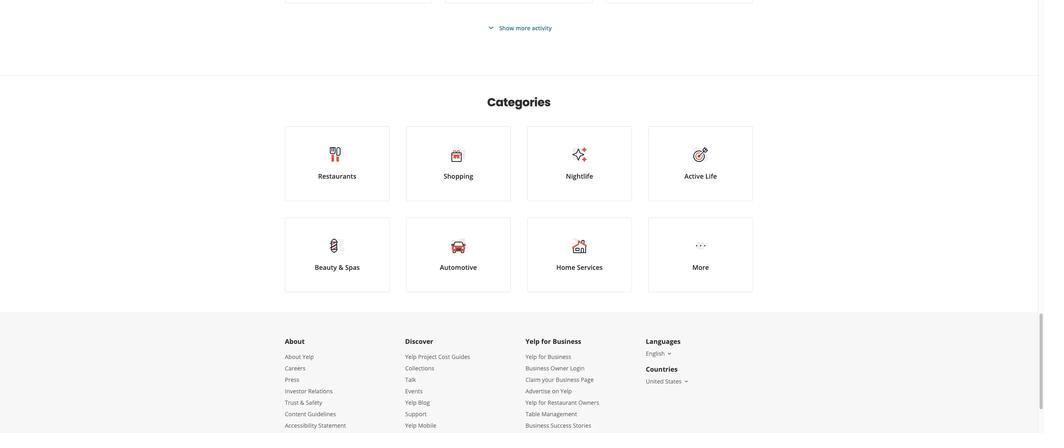 Task type: describe. For each thing, give the bounding box(es) containing it.
support link
[[405, 411, 427, 419]]

yelp inside about yelp careers press investor relations trust & safety content guidelines accessibility statement
[[303, 353, 314, 361]]

yelp project cost guides collections talk events yelp blog support yelp mobile
[[405, 353, 470, 430]]

24 chevron down v2 image
[[486, 23, 496, 33]]

home
[[557, 263, 576, 272]]

relations
[[308, 388, 333, 396]]

english button
[[646, 350, 673, 358]]

accessibility
[[285, 422, 317, 430]]

business owner login link
[[526, 365, 585, 373]]

yelp for business
[[526, 337, 582, 346]]

countries
[[646, 365, 678, 374]]

yelp for business business owner login claim your business page advertise on yelp yelp for restaurant owners table management business success stories
[[526, 353, 599, 430]]

services
[[577, 263, 603, 272]]

owners
[[579, 399, 599, 407]]

states
[[666, 378, 682, 386]]

stories
[[573, 422, 592, 430]]

events
[[405, 388, 423, 396]]

trust & safety link
[[285, 399, 322, 407]]

show
[[499, 24, 514, 32]]

home services link
[[527, 218, 632, 293]]

yelp up the yelp for business link
[[526, 337, 540, 346]]

automotive
[[440, 263, 477, 272]]

page
[[581, 376, 594, 384]]

yelp blog link
[[405, 399, 430, 407]]

management
[[542, 411, 577, 419]]

table management link
[[526, 411, 577, 419]]

press
[[285, 376, 299, 384]]

advertise on yelp link
[[526, 388, 572, 396]]

active life link
[[649, 127, 753, 201]]

home services
[[557, 263, 603, 272]]

content guidelines link
[[285, 411, 336, 419]]

yelp up table
[[526, 399, 537, 407]]

about yelp careers press investor relations trust & safety content guidelines accessibility statement
[[285, 353, 346, 430]]

united
[[646, 378, 664, 386]]

16 chevron down v2 image for countries
[[684, 379, 690, 385]]

nightlife link
[[527, 127, 632, 201]]

spas
[[345, 263, 360, 272]]

login
[[570, 365, 585, 373]]

category navigation section navigation
[[277, 76, 762, 312]]

content
[[285, 411, 306, 419]]

yelp right on
[[561, 388, 572, 396]]

show more activity button
[[486, 23, 552, 33]]

active life
[[685, 172, 717, 181]]

life
[[706, 172, 717, 181]]

english
[[646, 350, 665, 358]]

& inside the beauty & spas "link"
[[339, 263, 344, 272]]

business success stories link
[[526, 422, 592, 430]]

explore recent activity section section
[[278, 0, 760, 75]]

nightlife
[[566, 172, 593, 181]]

for for yelp for business business owner login claim your business page advertise on yelp yelp for restaurant owners table management business success stories
[[539, 353, 546, 361]]

business down the owner
[[556, 376, 580, 384]]

for for yelp for business
[[542, 337, 551, 346]]

events link
[[405, 388, 423, 396]]

beauty
[[315, 263, 337, 272]]

united states
[[646, 378, 682, 386]]

investor relations link
[[285, 388, 333, 396]]

support
[[405, 411, 427, 419]]

press link
[[285, 376, 299, 384]]



Task type: locate. For each thing, give the bounding box(es) containing it.
for up "business owner login" link
[[539, 353, 546, 361]]

more
[[516, 24, 531, 32]]

yelp up claim
[[526, 353, 537, 361]]

discover
[[405, 337, 434, 346]]

& right trust
[[300, 399, 304, 407]]

claim your business page link
[[526, 376, 594, 384]]

more
[[693, 263, 709, 272]]

talk link
[[405, 376, 416, 384]]

your
[[542, 376, 555, 384]]

mobile
[[418, 422, 437, 430]]

guides
[[452, 353, 470, 361]]

1 vertical spatial &
[[300, 399, 304, 407]]

about
[[285, 337, 305, 346], [285, 353, 301, 361]]

statement
[[318, 422, 346, 430]]

success
[[551, 422, 572, 430]]

guidelines
[[308, 411, 336, 419]]

&
[[339, 263, 344, 272], [300, 399, 304, 407]]

more link
[[649, 218, 753, 293]]

yelp
[[526, 337, 540, 346], [303, 353, 314, 361], [405, 353, 417, 361], [526, 353, 537, 361], [561, 388, 572, 396], [405, 399, 417, 407], [526, 399, 537, 407], [405, 422, 417, 430]]

collections
[[405, 365, 435, 373]]

yelp for business link
[[526, 353, 572, 361]]

beauty & spas
[[315, 263, 360, 272]]

yelp mobile link
[[405, 422, 437, 430]]

activity
[[532, 24, 552, 32]]

active
[[685, 172, 704, 181]]

careers link
[[285, 365, 306, 373]]

1 vertical spatial for
[[539, 353, 546, 361]]

16 chevron down v2 image right "states"
[[684, 379, 690, 385]]

& inside about yelp careers press investor relations trust & safety content guidelines accessibility statement
[[300, 399, 304, 407]]

languages
[[646, 337, 681, 346]]

owner
[[551, 365, 569, 373]]

0 vertical spatial about
[[285, 337, 305, 346]]

1 vertical spatial about
[[285, 353, 301, 361]]

restaurant
[[548, 399, 577, 407]]

16 chevron down v2 image inside english popup button
[[667, 351, 673, 357]]

16 chevron down v2 image down languages
[[667, 351, 673, 357]]

2 about from the top
[[285, 353, 301, 361]]

safety
[[306, 399, 322, 407]]

2 vertical spatial for
[[539, 399, 546, 407]]

business up the yelp for business link
[[553, 337, 582, 346]]

trust
[[285, 399, 299, 407]]

blog
[[418, 399, 430, 407]]

about inside about yelp careers press investor relations trust & safety content guidelines accessibility statement
[[285, 353, 301, 361]]

careers
[[285, 365, 306, 373]]

about yelp link
[[285, 353, 314, 361]]

business down table
[[526, 422, 549, 430]]

automotive link
[[406, 218, 511, 293]]

collections link
[[405, 365, 435, 373]]

shopping
[[444, 172, 473, 181]]

0 horizontal spatial &
[[300, 399, 304, 407]]

show more activity
[[499, 24, 552, 32]]

business
[[553, 337, 582, 346], [548, 353, 572, 361], [526, 365, 549, 373], [556, 376, 580, 384], [526, 422, 549, 430]]

restaurants
[[318, 172, 357, 181]]

talk
[[405, 376, 416, 384]]

project
[[418, 353, 437, 361]]

claim
[[526, 376, 541, 384]]

about up about yelp link
[[285, 337, 305, 346]]

1 horizontal spatial 16 chevron down v2 image
[[684, 379, 690, 385]]

1 vertical spatial 16 chevron down v2 image
[[684, 379, 690, 385]]

about up careers link
[[285, 353, 301, 361]]

for up the yelp for business link
[[542, 337, 551, 346]]

0 vertical spatial 16 chevron down v2 image
[[667, 351, 673, 357]]

yelp up careers link
[[303, 353, 314, 361]]

united states button
[[646, 378, 690, 386]]

investor
[[285, 388, 307, 396]]

about for about yelp careers press investor relations trust & safety content guidelines accessibility statement
[[285, 353, 301, 361]]

yelp up "collections" link
[[405, 353, 417, 361]]

restaurants link
[[285, 127, 390, 201]]

yelp project cost guides link
[[405, 353, 470, 361]]

table
[[526, 411, 540, 419]]

0 horizontal spatial 16 chevron down v2 image
[[667, 351, 673, 357]]

accessibility statement link
[[285, 422, 346, 430]]

beauty & spas link
[[285, 218, 390, 293]]

for
[[542, 337, 551, 346], [539, 353, 546, 361], [539, 399, 546, 407]]

business up the owner
[[548, 353, 572, 361]]

for down advertise
[[539, 399, 546, 407]]

categories
[[488, 95, 551, 111]]

yelp down support
[[405, 422, 417, 430]]

0 vertical spatial &
[[339, 263, 344, 272]]

16 chevron down v2 image inside united states dropdown button
[[684, 379, 690, 385]]

yelp down events
[[405, 399, 417, 407]]

yelp for restaurant owners link
[[526, 399, 599, 407]]

0 vertical spatial for
[[542, 337, 551, 346]]

cost
[[438, 353, 450, 361]]

16 chevron down v2 image for languages
[[667, 351, 673, 357]]

advertise
[[526, 388, 551, 396]]

business up claim
[[526, 365, 549, 373]]

1 horizontal spatial &
[[339, 263, 344, 272]]

16 chevron down v2 image
[[667, 351, 673, 357], [684, 379, 690, 385]]

about for about
[[285, 337, 305, 346]]

shopping link
[[406, 127, 511, 201]]

on
[[552, 388, 559, 396]]

& left spas
[[339, 263, 344, 272]]

1 about from the top
[[285, 337, 305, 346]]



Task type: vqa. For each thing, say whether or not it's contained in the screenshot.


